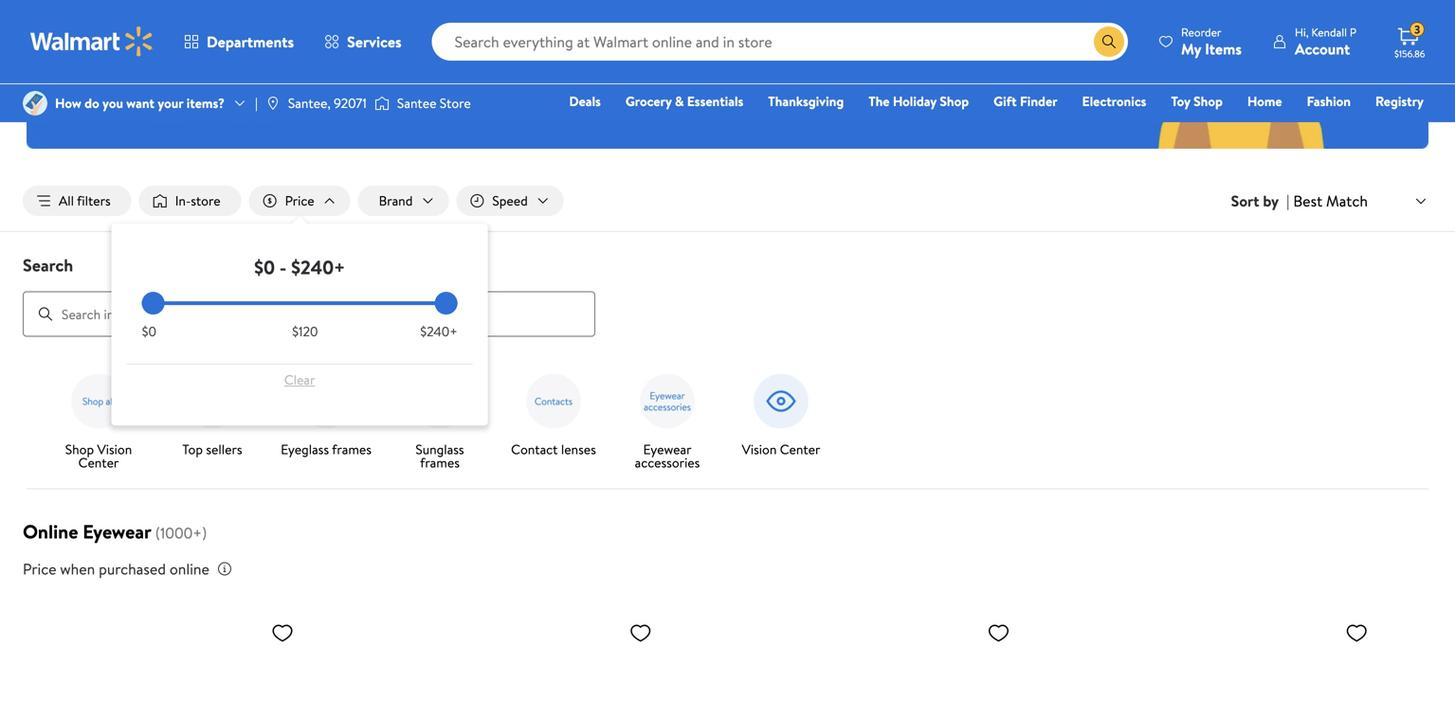Task type: vqa. For each thing, say whether or not it's contained in the screenshot.
"Pickup" associated with $ 7 66 31.9 ¢/oz King's Hawaiian Original Hawaiian Sweet Dinner Rolls, 24 Count, 24 Oz
no



Task type: locate. For each thing, give the bounding box(es) containing it.
search
[[23, 254, 73, 278]]

0 horizontal spatial frames
[[332, 441, 372, 459]]

grocery & essentials link
[[617, 91, 752, 111]]

center inside walmart vision center shop eyewear & more.
[[786, 14, 877, 57]]

0 horizontal spatial $0
[[142, 323, 156, 341]]

$240+ up sunglass frames image
[[420, 323, 458, 341]]

center up thanksgiving link at top right
[[786, 14, 877, 57]]

shop inside "link"
[[1194, 92, 1223, 110]]

store
[[191, 192, 221, 210]]

toy
[[1172, 92, 1191, 110]]

frames right eyeglass on the left of page
[[332, 441, 372, 459]]

1 horizontal spatial $240+
[[420, 323, 458, 341]]

santee store
[[397, 94, 471, 112]]

purchased
[[99, 559, 166, 580]]

top sellers link
[[163, 368, 262, 461]]

1 vertical spatial $0
[[142, 323, 156, 341]]

1 horizontal spatial price
[[285, 192, 315, 210]]

center
[[786, 14, 877, 57], [780, 441, 821, 459], [78, 454, 119, 472]]

how
[[55, 94, 81, 112]]

&
[[752, 57, 764, 80], [675, 92, 684, 110]]

you
[[102, 94, 123, 112]]

frames
[[332, 441, 372, 459], [420, 454, 460, 472]]

$240+
[[291, 254, 345, 281], [420, 323, 458, 341]]

0 horizontal spatial eyewear
[[83, 519, 151, 545]]

sunglass
[[416, 441, 464, 459]]

frames inside sunglass frames
[[420, 454, 460, 472]]

$156.86
[[1395, 47, 1426, 60]]

0 horizontal spatial $240+
[[291, 254, 345, 281]]

center inside shop vision center
[[78, 454, 119, 472]]

center down vision center image
[[780, 441, 821, 459]]

departments button
[[169, 19, 309, 64]]

& left more. on the top right of page
[[752, 57, 764, 80]]

92071
[[334, 94, 367, 112]]

registry
[[1376, 92, 1425, 110]]

shop inside shop vision center
[[65, 441, 94, 459]]

best
[[1294, 190, 1323, 211]]

shop up grocery
[[646, 57, 683, 80]]

1 horizontal spatial frames
[[420, 454, 460, 472]]

price inside dropdown button
[[285, 192, 315, 210]]

santee, 92071
[[288, 94, 367, 112]]

accessories
[[635, 454, 700, 472]]

p
[[1351, 24, 1357, 40]]

account
[[1296, 38, 1351, 59]]

center down shop vision center image
[[78, 454, 119, 472]]

0 vertical spatial |
[[255, 94, 258, 112]]

bio eyes women's be226 hibiscus crystal eyeglass frames image
[[743, 614, 1018, 719]]

thanksgiving link
[[760, 91, 853, 111]]

Walmart Site-Wide search field
[[432, 23, 1129, 61]]

& right grocery
[[675, 92, 684, 110]]

frames down sunglass frames image
[[420, 454, 460, 472]]

the holiday shop
[[869, 92, 970, 110]]

items?
[[187, 94, 225, 112]]

price button
[[249, 186, 351, 216]]

sunglass frames
[[416, 441, 464, 472]]

the holiday shop link
[[861, 91, 978, 111]]

 image left "how"
[[23, 91, 47, 116]]

eyewear down eyewear accessories image
[[644, 441, 692, 459]]

1 horizontal spatial $0
[[254, 254, 275, 281]]

legal information image
[[217, 562, 232, 577]]

$240+ right -
[[291, 254, 345, 281]]

center for shop
[[78, 454, 119, 472]]

eyeglass frames
[[281, 441, 372, 459]]

0 vertical spatial eyewear
[[644, 441, 692, 459]]

0 vertical spatial $0
[[254, 254, 275, 281]]

 image
[[375, 94, 390, 113]]

the
[[869, 92, 890, 110]]

finder
[[1021, 92, 1058, 110]]

eyewear up price when purchased online
[[83, 519, 151, 545]]

Search search field
[[432, 23, 1129, 61]]

price up $0 - $240+
[[285, 192, 315, 210]]

1 vertical spatial &
[[675, 92, 684, 110]]

sean john teacup image
[[1101, 614, 1376, 719]]

price
[[285, 192, 315, 210], [23, 559, 56, 580]]

in-store button
[[139, 186, 241, 216]]

Search search field
[[0, 254, 1456, 337]]

shop right 'toy'
[[1194, 92, 1223, 110]]

more.
[[768, 57, 810, 80]]

$0 for $0 - $240+
[[254, 254, 275, 281]]

thanksgiving
[[769, 92, 844, 110]]

price left when
[[23, 559, 56, 580]]

vision
[[697, 14, 778, 57], [97, 441, 132, 459], [742, 441, 777, 459]]

0 vertical spatial &
[[752, 57, 764, 80]]

all
[[59, 192, 74, 210]]

vision inside walmart vision center shop eyewear & more.
[[697, 14, 778, 57]]

1 vertical spatial eyewear
[[83, 519, 151, 545]]

price for price
[[285, 192, 315, 210]]

1 horizontal spatial  image
[[265, 96, 281, 111]]

1 vertical spatial price
[[23, 559, 56, 580]]

0 horizontal spatial price
[[23, 559, 56, 580]]

walmart vision center shop eyewear & more.
[[579, 14, 877, 80]]

vision for walmart
[[697, 14, 778, 57]]

$0
[[254, 254, 275, 281], [142, 323, 156, 341]]

0 horizontal spatial &
[[675, 92, 684, 110]]

gift finder
[[994, 92, 1058, 110]]

santee,
[[288, 94, 331, 112]]

sort
[[1232, 191, 1260, 212]]

in-store
[[175, 192, 221, 210]]

grocery
[[626, 92, 672, 110]]

1 horizontal spatial eyewear
[[644, 441, 692, 459]]

eyewear accessories link
[[618, 368, 717, 474]]

frames for eyeglass frames
[[332, 441, 372, 459]]

$0 - $240+
[[254, 254, 345, 281]]

shop down shop vision center image
[[65, 441, 94, 459]]

0 vertical spatial price
[[285, 192, 315, 210]]

filters
[[77, 192, 111, 210]]

sunglass frames image
[[406, 368, 474, 436]]

walmart image
[[30, 27, 154, 57]]

essentials
[[687, 92, 744, 110]]

 image
[[23, 91, 47, 116], [265, 96, 281, 111]]

1 vertical spatial |
[[1287, 191, 1290, 212]]

vision center
[[742, 441, 821, 459]]

designer looks for less women's wop69 crystal/gold frames image
[[385, 614, 660, 719]]

| right by
[[1287, 191, 1290, 212]]

vision inside shop vision center
[[97, 441, 132, 459]]

all filters button
[[23, 186, 132, 216]]

0 horizontal spatial  image
[[23, 91, 47, 116]]

1 horizontal spatial &
[[752, 57, 764, 80]]

eyewear
[[644, 441, 692, 459], [83, 519, 151, 545]]

shop right holiday
[[940, 92, 970, 110]]

add to favorites list, dlfl rectangle image
[[271, 622, 294, 646]]

eyewear
[[687, 57, 748, 80]]

grocery & essentials
[[626, 92, 744, 110]]

online
[[23, 519, 78, 545]]

price for price when purchased online
[[23, 559, 56, 580]]

 image left santee,
[[265, 96, 281, 111]]

sunglass frames link
[[391, 368, 489, 474]]

electronics
[[1083, 92, 1147, 110]]

top sellers image
[[178, 368, 247, 436]]

1 horizontal spatial |
[[1287, 191, 1290, 212]]

brand
[[379, 192, 413, 210]]

eyewear accessories
[[635, 441, 700, 472]]

$240 range field
[[142, 302, 458, 306]]

walmart+ link
[[1360, 118, 1433, 138]]

contact lenses image
[[520, 368, 588, 436]]

| right the items?
[[255, 94, 258, 112]]



Task type: describe. For each thing, give the bounding box(es) containing it.
reorder my items
[[1182, 24, 1242, 59]]

walmart+
[[1368, 119, 1425, 137]]

online eyewear (1000+)
[[23, 519, 207, 545]]

online
[[170, 559, 210, 580]]

sellers
[[206, 441, 242, 459]]

home
[[1248, 92, 1283, 110]]

speed button
[[457, 186, 564, 216]]

walmart vision center. shop eyewear and more. image
[[27, 0, 1429, 149]]

deals
[[569, 92, 601, 110]]

search icon image
[[1102, 34, 1117, 49]]

brand button
[[358, 186, 449, 216]]

one debit link
[[1271, 118, 1352, 138]]

eyewear inside the "eyewear accessories"
[[644, 441, 692, 459]]

toy shop link
[[1163, 91, 1232, 111]]

 image for how do you want your items?
[[23, 91, 47, 116]]

gift
[[994, 92, 1017, 110]]

price when purchased online
[[23, 559, 210, 580]]

dlfl rectangle image
[[27, 614, 302, 719]]

one
[[1279, 119, 1308, 137]]

contact
[[511, 441, 558, 459]]

clear button
[[142, 365, 458, 396]]

match
[[1327, 190, 1369, 211]]

toy shop
[[1172, 92, 1223, 110]]

registry link
[[1368, 91, 1433, 111]]

center for walmart
[[786, 14, 877, 57]]

electronics link
[[1074, 91, 1156, 111]]

do
[[85, 94, 99, 112]]

top
[[183, 441, 203, 459]]

holiday
[[893, 92, 937, 110]]

items
[[1206, 38, 1242, 59]]

walmart
[[579, 14, 690, 57]]

clear
[[284, 371, 315, 389]]

all filters
[[59, 192, 111, 210]]

departments
[[207, 31, 294, 52]]

when
[[60, 559, 95, 580]]

santee
[[397, 94, 437, 112]]

my
[[1182, 38, 1202, 59]]

services
[[347, 31, 402, 52]]

& inside walmart vision center shop eyewear & more.
[[752, 57, 764, 80]]

in-
[[175, 192, 191, 210]]

1 vertical spatial $240+
[[420, 323, 458, 341]]

registry one debit
[[1279, 92, 1425, 137]]

top sellers
[[183, 441, 242, 459]]

hi,
[[1296, 24, 1309, 40]]

debit
[[1311, 119, 1343, 137]]

contact lenses link
[[505, 368, 603, 461]]

add to favorites list, designer looks for less women's wop69 crystal/gold frames image
[[630, 622, 652, 646]]

reorder
[[1182, 24, 1222, 40]]

gift finder link
[[986, 91, 1067, 111]]

-
[[280, 254, 287, 281]]

0 horizontal spatial |
[[255, 94, 258, 112]]

$0 for $0
[[142, 323, 156, 341]]

Search in Vision Center shop all search field
[[23, 292, 596, 337]]

0 vertical spatial $240+
[[291, 254, 345, 281]]

shop vision center image
[[64, 368, 133, 436]]

hi, kendall p account
[[1296, 24, 1357, 59]]

vision center image
[[747, 368, 816, 436]]

shop vision center link
[[49, 368, 148, 474]]

shop inside walmart vision center shop eyewear & more.
[[646, 57, 683, 80]]

deals link
[[561, 91, 610, 111]]

$120
[[292, 323, 318, 341]]

store
[[440, 94, 471, 112]]

want
[[126, 94, 155, 112]]

best match button
[[1290, 189, 1433, 214]]

add to favorites list, sean john teacup image
[[1346, 622, 1369, 646]]

home link
[[1240, 91, 1291, 111]]

services button
[[309, 19, 417, 64]]

best match
[[1294, 190, 1369, 211]]

lenses
[[561, 441, 596, 459]]

contact lenses
[[511, 441, 596, 459]]

vision for shop
[[97, 441, 132, 459]]

search image
[[38, 307, 53, 322]]

speed
[[493, 192, 528, 210]]

eyeglass frames link
[[277, 368, 376, 461]]

your
[[158, 94, 183, 112]]

| inside sort and filter section element
[[1287, 191, 1290, 212]]

sort and filter section element
[[0, 171, 1456, 232]]

add to favorites list, bio eyes women's be226 hibiscus crystal eyeglass frames image
[[988, 622, 1011, 646]]

fashion
[[1308, 92, 1352, 110]]

eyeglass frames image
[[292, 368, 360, 436]]

vision center link
[[732, 368, 831, 461]]

3
[[1415, 22, 1421, 38]]

 image for santee, 92071
[[265, 96, 281, 111]]

fashion link
[[1299, 91, 1360, 111]]

shop vision center
[[65, 441, 132, 472]]

$0 range field
[[142, 302, 458, 306]]

by
[[1264, 191, 1280, 212]]

frames for sunglass frames
[[420, 454, 460, 472]]

sort by |
[[1232, 191, 1290, 212]]

(1000+)
[[155, 523, 207, 544]]

how do you want your items?
[[55, 94, 225, 112]]

eyewear accessories image
[[634, 368, 702, 436]]



